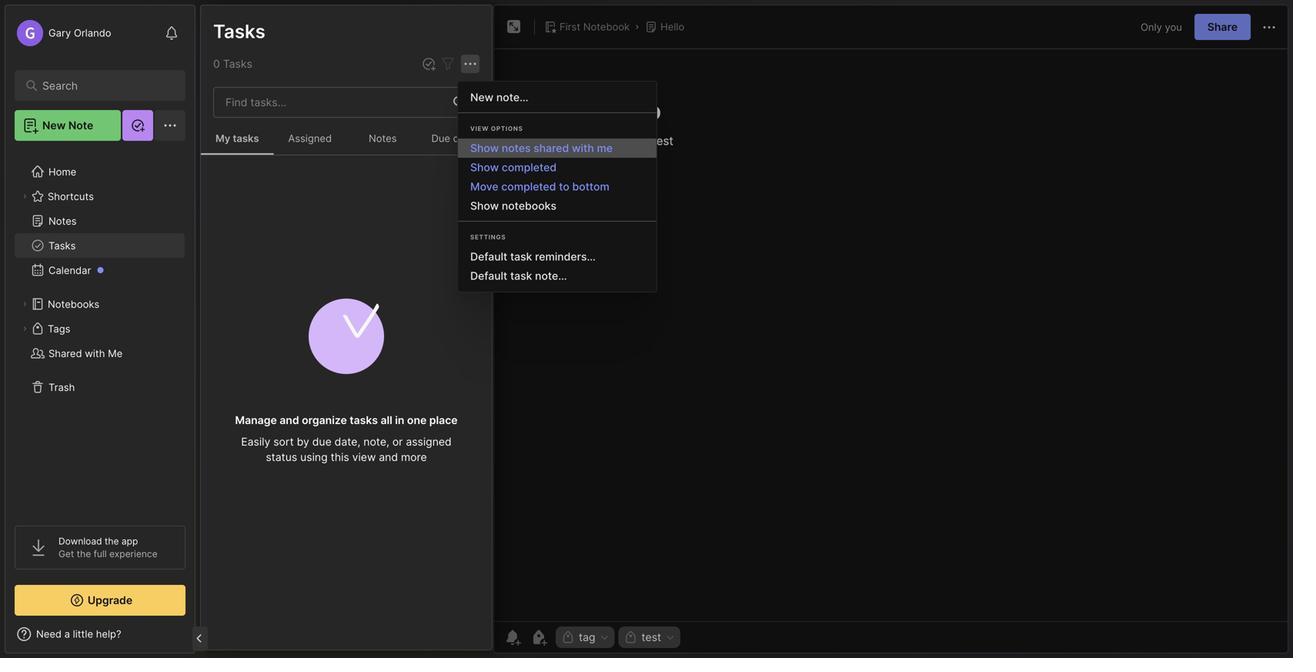 Task type: locate. For each thing, give the bounding box(es) containing it.
place
[[429, 414, 458, 427]]

notes for show
[[502, 142, 531, 155]]

2 vertical spatial show
[[470, 200, 499, 213]]

options
[[491, 125, 523, 133]]

gary
[[48, 27, 71, 39]]

hello right notebook
[[661, 21, 684, 33]]

note
[[68, 119, 93, 132]]

show down view
[[470, 142, 499, 155]]

2 vertical spatial test
[[642, 631, 661, 644]]

0 horizontal spatial with
[[85, 347, 105, 359]]

dropdown list menu
[[458, 139, 657, 216], [458, 247, 657, 286]]

1 vertical spatial default
[[470, 270, 507, 283]]

tasks left all
[[350, 414, 378, 427]]

0 vertical spatial and
[[280, 414, 299, 427]]

1 horizontal spatial new
[[470, 91, 494, 104]]

tag down assigned
[[288, 146, 302, 157]]

0 vertical spatial new
[[470, 91, 494, 104]]

2 vertical spatial tasks
[[48, 240, 76, 251]]

notes right 0
[[222, 57, 250, 70]]

tasks button
[[15, 233, 185, 258]]

the down download
[[77, 548, 91, 560]]

0 horizontal spatial note…
[[496, 91, 528, 104]]

show
[[470, 142, 499, 155], [470, 161, 499, 174], [470, 200, 499, 213]]

0 vertical spatial show
[[470, 142, 499, 155]]

1 vertical spatial test
[[318, 146, 335, 157]]

note…
[[496, 91, 528, 104], [535, 270, 567, 283]]

1 vertical spatial and
[[379, 451, 398, 464]]

a inside field
[[64, 628, 70, 640]]

is
[[239, 124, 247, 135]]

0 vertical spatial notes
[[222, 57, 250, 70]]

notes
[[222, 57, 250, 70], [502, 142, 531, 155]]

28,
[[236, 146, 250, 157]]

1 vertical spatial a
[[64, 628, 70, 640]]

shared
[[48, 347, 82, 359]]

expand note image
[[505, 18, 523, 36]]

assigned
[[288, 132, 332, 144]]

2 show from the top
[[470, 161, 499, 174]]

more
[[401, 451, 427, 464]]

2 task from the top
[[510, 270, 532, 283]]

me
[[108, 347, 123, 359]]

dropdown list menu containing default task reminders…
[[458, 247, 657, 286]]

move completed to bottom link
[[458, 177, 657, 196]]

hello
[[661, 21, 684, 33], [216, 107, 241, 119]]

0 horizontal spatial hello
[[216, 107, 241, 119]]

expand tags image
[[20, 324, 29, 333]]

assigned button
[[274, 124, 346, 155]]

0 vertical spatial default
[[470, 250, 507, 263]]

nov
[[216, 146, 234, 157]]

reminders…
[[535, 250, 596, 263]]

this is a test
[[216, 124, 276, 135]]

0 vertical spatial with
[[572, 142, 594, 155]]

test up 2023
[[258, 124, 276, 135]]

shortcuts
[[48, 190, 94, 202]]

note window element
[[493, 5, 1288, 653]]

test down assigned
[[318, 146, 335, 157]]

completed down shared on the top of the page
[[502, 161, 557, 174]]

1 vertical spatial tag
[[579, 631, 595, 644]]

1 horizontal spatial tasks
[[350, 414, 378, 427]]

new
[[470, 91, 494, 104], [42, 119, 66, 132]]

and inside easily sort by due date, note, or assigned status using this view and more
[[379, 451, 398, 464]]

notes down options
[[502, 142, 531, 155]]

hello up this
[[216, 107, 241, 119]]

upgrade
[[88, 594, 133, 607]]

in
[[395, 414, 404, 427]]

0 vertical spatial hello
[[661, 21, 684, 33]]

notes down "shortcuts" on the left top
[[48, 215, 77, 227]]

notes inside show notes shared with me show completed move completed to bottom show notebooks
[[502, 142, 531, 155]]

1 horizontal spatial note…
[[535, 270, 567, 283]]

with
[[572, 142, 594, 155], [85, 347, 105, 359]]

1 vertical spatial the
[[77, 548, 91, 560]]

0 horizontal spatial the
[[77, 548, 91, 560]]

my
[[215, 132, 230, 144]]

notes for 2
[[222, 57, 250, 70]]

2 dropdown list menu from the top
[[458, 247, 657, 286]]

tasks right 0
[[223, 57, 252, 70]]

a
[[249, 124, 255, 135], [64, 628, 70, 640]]

1 horizontal spatial notes
[[212, 19, 265, 42]]

notebook
[[583, 21, 630, 33]]

1 horizontal spatial the
[[105, 536, 119, 547]]

1 horizontal spatial tag
[[579, 631, 595, 644]]

0 vertical spatial completed
[[502, 161, 557, 174]]

new left 'note'
[[42, 119, 66, 132]]

full
[[94, 548, 107, 560]]

with inside show notes shared with me show completed move completed to bottom show notebooks
[[572, 142, 594, 155]]

1 horizontal spatial notes
[[502, 142, 531, 155]]

0 vertical spatial note…
[[496, 91, 528, 104]]

new inside new note… link
[[470, 91, 494, 104]]

and down or
[[379, 451, 398, 464]]

calendar
[[48, 264, 91, 276]]

0 horizontal spatial notes
[[48, 215, 77, 227]]

due dates button
[[419, 124, 492, 155]]

default
[[470, 250, 507, 263], [470, 270, 507, 283]]

test right tag button
[[642, 631, 661, 644]]

tree inside main element
[[5, 150, 195, 512]]

download the app get the full experience
[[58, 536, 157, 560]]

0 horizontal spatial new
[[42, 119, 66, 132]]

0 horizontal spatial tasks
[[233, 132, 259, 144]]

row group containing manage and organize tasks all in one place
[[201, 155, 492, 476]]

show notes shared with me menu item
[[458, 139, 657, 158]]

Filter tasks field
[[439, 54, 457, 73]]

Note Editor text field
[[494, 48, 1288, 621]]

note… down default task reminders… link
[[535, 270, 567, 283]]

More actions and view options field
[[457, 54, 480, 73]]

view
[[352, 451, 376, 464]]

1 vertical spatial dropdown list menu
[[458, 247, 657, 286]]

notes left due
[[369, 132, 397, 144]]

1 vertical spatial notes
[[502, 142, 531, 155]]

new up view
[[470, 91, 494, 104]]

1 vertical spatial tasks
[[350, 414, 378, 427]]

0 horizontal spatial notes
[[222, 57, 250, 70]]

task up default task note… link
[[510, 250, 532, 263]]

tag right add tag image
[[579, 631, 595, 644]]

0 horizontal spatial a
[[64, 628, 70, 640]]

the
[[105, 536, 119, 547], [77, 548, 91, 560]]

tasks up 2 notes
[[213, 20, 265, 43]]

2 default from the top
[[470, 270, 507, 283]]

new inside main element
[[42, 119, 66, 132]]

WHAT'S NEW field
[[5, 622, 195, 647]]

0 vertical spatial test
[[258, 124, 276, 135]]

0 vertical spatial task
[[510, 250, 532, 263]]

1 vertical spatial show
[[470, 161, 499, 174]]

2 horizontal spatial test
[[642, 631, 661, 644]]

1 dropdown list menu from the top
[[458, 139, 657, 216]]

tree containing home
[[5, 150, 195, 512]]

new note
[[42, 119, 93, 132]]

note… up options
[[496, 91, 528, 104]]

0 horizontal spatial test
[[258, 124, 276, 135]]

row group
[[201, 155, 492, 476]]

completed
[[502, 161, 557, 174], [501, 180, 556, 193]]

filter tasks image
[[439, 55, 457, 73]]

nov 28, 2023
[[216, 146, 275, 157]]

get
[[58, 548, 74, 560]]

show up 'move' at the left top of the page
[[470, 161, 499, 174]]

0 vertical spatial tasks
[[233, 132, 259, 144]]

add tag image
[[530, 628, 548, 647]]

1 vertical spatial note…
[[535, 270, 567, 283]]

with inside tree
[[85, 347, 105, 359]]

note… inside "default task reminders… default task note…"
[[535, 270, 567, 283]]

show completed link
[[458, 158, 657, 177]]

notes up 2 notes
[[212, 19, 265, 42]]

notes
[[212, 19, 265, 42], [369, 132, 397, 144], [48, 215, 77, 227]]

little
[[73, 628, 93, 640]]

tree
[[5, 150, 195, 512]]

tag
[[288, 146, 302, 157], [579, 631, 595, 644]]

1 horizontal spatial with
[[572, 142, 594, 155]]

test
[[258, 124, 276, 135], [318, 146, 335, 157], [642, 631, 661, 644]]

1 vertical spatial notes
[[369, 132, 397, 144]]

3 show from the top
[[470, 200, 499, 213]]

note,
[[363, 435, 389, 448]]

assigned
[[406, 435, 452, 448]]

1 vertical spatial with
[[85, 347, 105, 359]]

click to collapse image
[[194, 630, 206, 648]]

status
[[266, 451, 297, 464]]

completed up notebooks
[[501, 180, 556, 193]]

the up full
[[105, 536, 119, 547]]

dates
[[453, 132, 480, 144]]

1 horizontal spatial test
[[318, 146, 335, 157]]

orlando
[[74, 27, 111, 39]]

tasks up calendar
[[48, 240, 76, 251]]

1 vertical spatial new
[[42, 119, 66, 132]]

show notes shared with me link
[[458, 139, 657, 158]]

one
[[407, 414, 427, 427]]

1 horizontal spatial hello
[[661, 21, 684, 33]]

show down 'move' at the left top of the page
[[470, 200, 499, 213]]

a left little
[[64, 628, 70, 640]]

0 vertical spatial tag
[[288, 146, 302, 157]]

share button
[[1194, 14, 1251, 40]]

1 vertical spatial completed
[[501, 180, 556, 193]]

my tasks
[[215, 132, 259, 144]]

task down default task reminders… link
[[510, 270, 532, 283]]

1 vertical spatial hello
[[216, 107, 241, 119]]

by
[[297, 435, 309, 448]]

a right the is
[[249, 124, 255, 135]]

1 vertical spatial task
[[510, 270, 532, 283]]

sort
[[273, 435, 294, 448]]

easily
[[241, 435, 270, 448]]

0 horizontal spatial tag
[[288, 146, 302, 157]]

1 horizontal spatial a
[[249, 124, 255, 135]]

shared
[[534, 142, 569, 155]]

2 vertical spatial notes
[[48, 215, 77, 227]]

tasks up nov 28, 2023
[[233, 132, 259, 144]]

2 horizontal spatial notes
[[369, 132, 397, 144]]

0 vertical spatial the
[[105, 536, 119, 547]]

tasks
[[213, 20, 265, 43], [223, 57, 252, 70], [48, 240, 76, 251]]

using
[[300, 451, 328, 464]]

None search field
[[42, 76, 165, 95]]

calendar button
[[15, 258, 185, 282]]

new note… link
[[458, 88, 657, 107]]

1 horizontal spatial and
[[379, 451, 398, 464]]

and up sort
[[280, 414, 299, 427]]

0 vertical spatial dropdown list menu
[[458, 139, 657, 216]]

hello inside button
[[661, 21, 684, 33]]

show notes shared with me show completed move completed to bottom show notebooks
[[470, 142, 613, 213]]



Task type: vqa. For each thing, say whether or not it's contained in the screenshot.
The Organize
yes



Task type: describe. For each thing, give the bounding box(es) containing it.
default task reminders… link
[[458, 247, 657, 266]]

add a reminder image
[[503, 628, 522, 647]]

hello button
[[642, 16, 688, 38]]

default task note… link
[[458, 266, 657, 286]]

settings
[[470, 233, 506, 241]]

first
[[560, 21, 580, 33]]

notebooks
[[502, 200, 556, 213]]

0 vertical spatial tasks
[[213, 20, 265, 43]]

0 tasks
[[213, 57, 252, 70]]

1 default from the top
[[470, 250, 507, 263]]

organize
[[302, 414, 347, 427]]

2023
[[253, 146, 275, 157]]

2
[[212, 57, 219, 70]]

due
[[431, 132, 450, 144]]

note… inside new note… link
[[496, 91, 528, 104]]

home
[[48, 166, 76, 178]]

home link
[[15, 159, 185, 184]]

need
[[36, 628, 62, 640]]

tasks inside row group
[[350, 414, 378, 427]]

only you
[[1141, 21, 1182, 33]]

Account field
[[15, 18, 111, 48]]

0 vertical spatial a
[[249, 124, 255, 135]]

trash
[[48, 381, 75, 393]]

tag button
[[556, 627, 615, 648]]

notes link
[[15, 209, 185, 233]]

app
[[122, 536, 138, 547]]

0 vertical spatial notes
[[212, 19, 265, 42]]

first notebook
[[560, 21, 630, 33]]

bottom
[[572, 180, 609, 193]]

tasks inside button
[[233, 132, 259, 144]]

upgrade button
[[15, 585, 185, 616]]

shared with me link
[[15, 341, 185, 366]]

date,
[[335, 435, 360, 448]]

0 horizontal spatial and
[[280, 414, 299, 427]]

experience
[[109, 548, 157, 560]]

notes button
[[346, 124, 419, 155]]

me
[[597, 142, 613, 155]]

tag inside button
[[579, 631, 595, 644]]

tags button
[[15, 316, 185, 341]]

default task reminders… default task note…
[[470, 250, 596, 283]]

new for new note…
[[470, 91, 494, 104]]

move
[[470, 180, 498, 193]]

manage and organize tasks all in one place
[[235, 414, 458, 427]]

need a little help?
[[36, 628, 121, 640]]

test button
[[618, 627, 680, 648]]

test inside "button"
[[642, 631, 661, 644]]

due dates
[[431, 132, 480, 144]]

2 notes
[[212, 57, 250, 70]]

1 vertical spatial tasks
[[223, 57, 252, 70]]

share
[[1207, 20, 1238, 33]]

this
[[331, 451, 349, 464]]

new task image
[[421, 56, 436, 72]]

first notebook button
[[541, 16, 633, 38]]

due
[[312, 435, 332, 448]]

main element
[[0, 0, 200, 658]]

easily sort by due date, note, or assigned status using this view and more
[[241, 435, 452, 464]]

2 completed from the top
[[501, 180, 556, 193]]

only
[[1141, 21, 1162, 33]]

none search field inside main element
[[42, 76, 165, 95]]

to
[[559, 180, 569, 193]]

or
[[392, 435, 403, 448]]

download
[[58, 536, 102, 547]]

you
[[1165, 21, 1182, 33]]

new note…
[[470, 91, 528, 104]]

tags
[[48, 323, 70, 335]]

notes inside button
[[369, 132, 397, 144]]

shared with me
[[48, 347, 123, 359]]

1 completed from the top
[[502, 161, 557, 174]]

0
[[213, 57, 220, 70]]

view
[[470, 125, 489, 133]]

notebooks link
[[15, 292, 185, 316]]

more actions and view options image
[[461, 55, 480, 73]]

expand notebooks image
[[20, 299, 29, 309]]

Search text field
[[42, 79, 165, 93]]

tasks inside button
[[48, 240, 76, 251]]

Find tasks… text field
[[216, 90, 444, 115]]

new for new note
[[42, 119, 66, 132]]

1 task from the top
[[510, 250, 532, 263]]

manage
[[235, 414, 277, 427]]

1 show from the top
[[470, 142, 499, 155]]

this
[[216, 124, 236, 135]]

all
[[381, 414, 392, 427]]

shortcuts button
[[15, 184, 185, 209]]

dropdown list menu containing show notes shared with me
[[458, 139, 657, 216]]

help?
[[96, 628, 121, 640]]

notes inside tree
[[48, 215, 77, 227]]

trash link
[[15, 375, 185, 399]]

view options
[[470, 125, 523, 133]]



